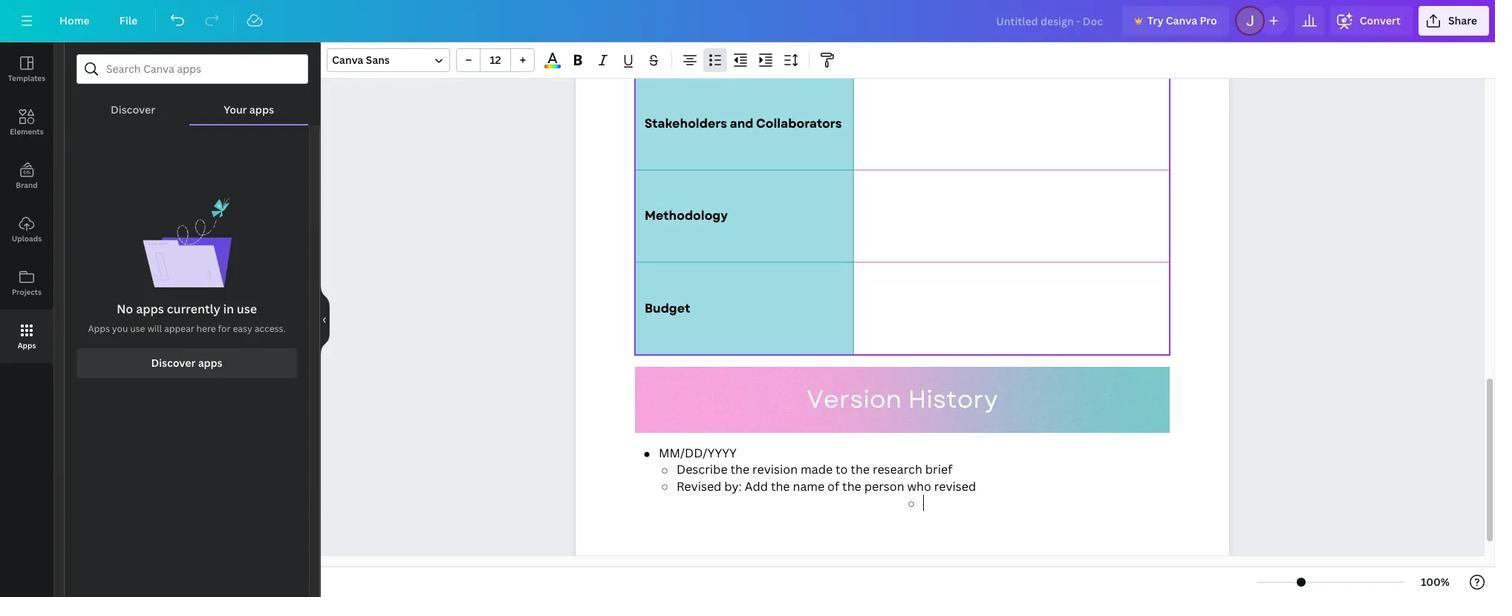 Task type: vqa. For each thing, say whether or not it's contained in the screenshot.
"you"
yes



Task type: locate. For each thing, give the bounding box(es) containing it.
None text field
[[576, 0, 1229, 571]]

use right in
[[237, 301, 257, 317]]

apps inside button
[[198, 356, 223, 370]]

use left will
[[130, 322, 145, 335]]

discover inside discover apps button
[[151, 356, 196, 370]]

discover button
[[77, 84, 190, 124]]

0 horizontal spatial apps
[[136, 301, 164, 317]]

apps for no
[[136, 301, 164, 317]]

none text field containing version history
[[576, 0, 1229, 571]]

apps left you on the bottom left of page
[[88, 322, 110, 335]]

1 vertical spatial canva
[[332, 53, 363, 67]]

projects
[[12, 287, 42, 297]]

apps inside no apps currently in use apps you use will appear here for easy access.
[[136, 301, 164, 317]]

no
[[117, 301, 133, 317]]

by:
[[724, 478, 742, 495]]

apps for discover
[[198, 356, 223, 370]]

mm/dd/yyyy describe the revision made to the research brief revised by: add the name of the person who revised
[[659, 445, 976, 495]]

discover inside discover button
[[111, 103, 155, 117]]

share button
[[1419, 6, 1489, 36]]

try
[[1148, 13, 1164, 27]]

apps inside button
[[249, 103, 274, 117]]

name
[[793, 478, 825, 495]]

apps right your
[[249, 103, 274, 117]]

your
[[224, 103, 247, 117]]

home link
[[48, 6, 102, 36]]

who
[[907, 478, 931, 495]]

apps down projects
[[18, 340, 36, 351]]

templates button
[[0, 42, 53, 96]]

appear
[[164, 322, 194, 335]]

discover
[[111, 103, 155, 117], [151, 356, 196, 370]]

to
[[836, 462, 848, 478]]

canva
[[1166, 13, 1197, 27], [332, 53, 363, 67]]

1 vertical spatial apps
[[136, 301, 164, 317]]

1 vertical spatial apps
[[18, 340, 36, 351]]

history
[[908, 382, 998, 418]]

Search Canva apps search field
[[106, 55, 279, 83]]

0 vertical spatial discover
[[111, 103, 155, 117]]

the down revision
[[771, 478, 790, 495]]

you
[[112, 322, 128, 335]]

0 horizontal spatial use
[[130, 322, 145, 335]]

2 horizontal spatial apps
[[249, 103, 274, 117]]

discover for discover apps
[[151, 356, 196, 370]]

1 vertical spatial discover
[[151, 356, 196, 370]]

1 horizontal spatial use
[[237, 301, 257, 317]]

canva left sans
[[332, 53, 363, 67]]

1 horizontal spatial apps
[[198, 356, 223, 370]]

home
[[59, 13, 90, 27]]

discover for discover
[[111, 103, 155, 117]]

canva inside button
[[1166, 13, 1197, 27]]

the right to
[[851, 462, 870, 478]]

apps up will
[[136, 301, 164, 317]]

0 horizontal spatial canva
[[332, 53, 363, 67]]

discover apps
[[151, 356, 223, 370]]

1 horizontal spatial apps
[[88, 322, 110, 335]]

1 horizontal spatial canva
[[1166, 13, 1197, 27]]

in
[[223, 301, 234, 317]]

apps down "here"
[[198, 356, 223, 370]]

currently
[[167, 301, 220, 317]]

canva inside dropdown button
[[332, 53, 363, 67]]

0 vertical spatial apps
[[249, 103, 274, 117]]

for
[[218, 322, 231, 335]]

0 vertical spatial canva
[[1166, 13, 1197, 27]]

2 vertical spatial apps
[[198, 356, 223, 370]]

file
[[119, 13, 138, 27]]

brand
[[16, 180, 38, 190]]

the
[[731, 462, 750, 478], [851, 462, 870, 478], [771, 478, 790, 495], [842, 478, 861, 495]]

0 vertical spatial use
[[237, 301, 257, 317]]

canva right "try"
[[1166, 13, 1197, 27]]

apps inside no apps currently in use apps you use will appear here for easy access.
[[88, 322, 110, 335]]

will
[[147, 322, 162, 335]]

add
[[745, 478, 768, 495]]

apps
[[88, 322, 110, 335], [18, 340, 36, 351]]

use
[[237, 301, 257, 317], [130, 322, 145, 335]]

uploads
[[12, 233, 42, 244]]

discover down search canva apps search box at the left
[[111, 103, 155, 117]]

brief
[[925, 462, 953, 478]]

projects button
[[0, 256, 53, 310]]

apps
[[249, 103, 274, 117], [136, 301, 164, 317], [198, 356, 223, 370]]

describe
[[677, 462, 728, 478]]

canva sans button
[[327, 48, 450, 72]]

your apps
[[224, 103, 274, 117]]

group
[[456, 48, 535, 72]]

0 vertical spatial apps
[[88, 322, 110, 335]]

apps inside apps button
[[18, 340, 36, 351]]

person
[[864, 478, 904, 495]]

no apps currently in use apps you use will appear here for easy access.
[[88, 301, 286, 335]]

100%
[[1421, 575, 1450, 589]]

access.
[[255, 322, 286, 335]]

discover down appear
[[151, 356, 196, 370]]

color range image
[[545, 65, 561, 68]]

0 horizontal spatial apps
[[18, 340, 36, 351]]

convert button
[[1330, 6, 1413, 36]]



Task type: describe. For each thing, give the bounding box(es) containing it.
main menu bar
[[0, 0, 1495, 42]]

canva sans
[[332, 53, 390, 67]]

templates
[[8, 73, 45, 83]]

brand button
[[0, 149, 53, 203]]

version history
[[807, 382, 998, 418]]

Design title text field
[[984, 6, 1116, 36]]

sans
[[366, 53, 390, 67]]

file button
[[108, 6, 149, 36]]

try canva pro
[[1148, 13, 1217, 27]]

elements button
[[0, 96, 53, 149]]

hide image
[[320, 284, 330, 355]]

side panel tab list
[[0, 42, 53, 363]]

easy
[[233, 322, 252, 335]]

– – number field
[[485, 53, 506, 67]]

version
[[807, 382, 902, 418]]

apps for your
[[249, 103, 274, 117]]

made
[[801, 462, 833, 478]]

the right of
[[842, 478, 861, 495]]

research
[[873, 462, 922, 478]]

elements
[[10, 126, 44, 137]]

1 vertical spatial use
[[130, 322, 145, 335]]

here
[[197, 322, 216, 335]]

revised
[[934, 478, 976, 495]]

revised
[[677, 478, 722, 495]]

share
[[1448, 13, 1477, 27]]

empty folder image displayed when there are no installed apps image
[[142, 197, 231, 287]]

uploads button
[[0, 203, 53, 256]]

try canva pro button
[[1122, 6, 1229, 36]]

revision
[[753, 462, 798, 478]]

100% button
[[1411, 570, 1460, 594]]

apps button
[[0, 310, 53, 363]]

the up by: at the left
[[731, 462, 750, 478]]

of
[[828, 478, 839, 495]]

convert
[[1360, 13, 1401, 27]]

pro
[[1200, 13, 1217, 27]]

your apps button
[[190, 84, 308, 124]]

mm/dd/yyyy
[[659, 445, 737, 461]]

discover apps button
[[77, 348, 297, 378]]



